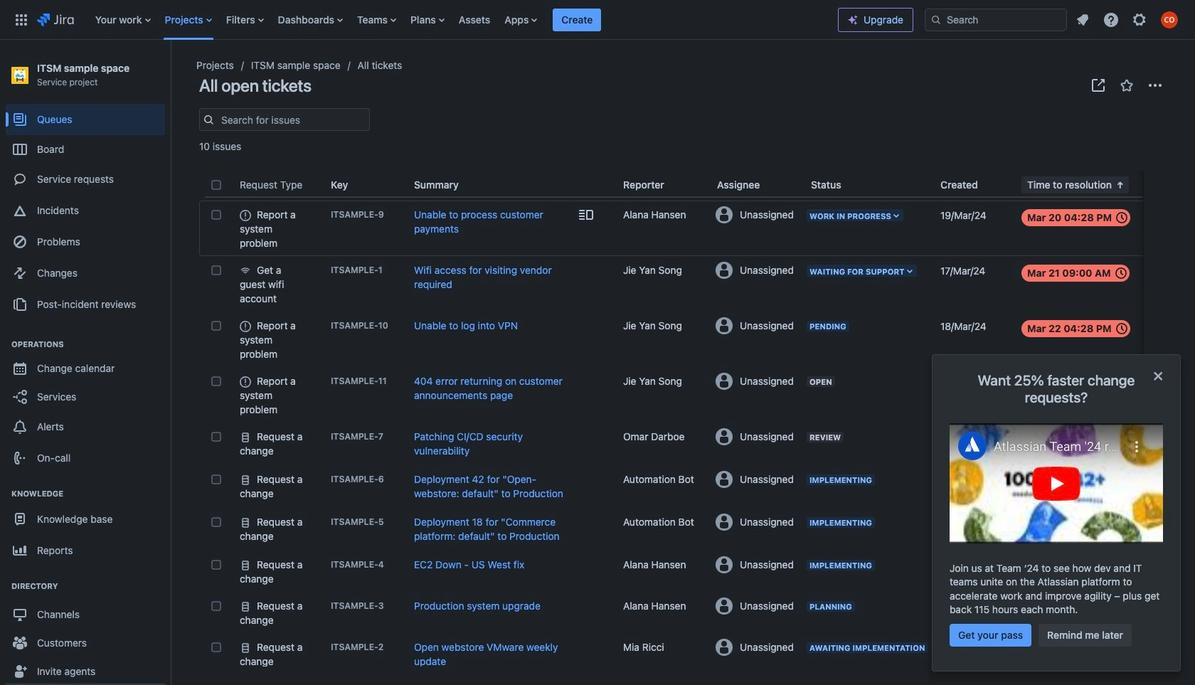 Task type: describe. For each thing, give the bounding box(es) containing it.
ascending icon image
[[1112, 176, 1129, 194]]

star image
[[1118, 77, 1135, 94]]

operations group
[[6, 324, 165, 478]]

appswitcher icon image
[[13, 11, 30, 28]]

heading for directory group at left
[[6, 581, 165, 592]]

search image
[[931, 14, 942, 25]]

your profile and settings image
[[1161, 11, 1178, 28]]

Search field
[[925, 8, 1067, 31]]

heading for operations group
[[6, 339, 165, 350]]



Task type: vqa. For each thing, say whether or not it's contained in the screenshot.
'DEVELOPMENT' image
no



Task type: locate. For each thing, give the bounding box(es) containing it.
group
[[6, 100, 165, 324]]

primary element
[[9, 0, 838, 39]]

directory group
[[6, 566, 165, 685]]

0 horizontal spatial list
[[88, 0, 838, 39]]

open issue in sidebar image
[[578, 206, 595, 223]]

2 heading from the top
[[6, 488, 165, 499]]

settings image
[[1131, 11, 1148, 28]]

1 horizontal spatial list
[[1070, 7, 1187, 32]]

3 heading from the top
[[6, 581, 165, 592]]

Search for issues field
[[217, 110, 369, 129]]

banner
[[0, 0, 1195, 40]]

1 heading from the top
[[6, 339, 165, 350]]

heading for knowledge group
[[6, 488, 165, 499]]

1 vertical spatial heading
[[6, 488, 165, 499]]

2 vertical spatial heading
[[6, 581, 165, 592]]

notifications image
[[1074, 11, 1091, 28]]

watch atlassian team '24 video dialog
[[932, 354, 1181, 672]]

list item
[[553, 0, 601, 39]]

None search field
[[925, 8, 1067, 31]]

actions image
[[1147, 77, 1164, 94]]

knowledge group
[[6, 474, 165, 685]]

0 vertical spatial heading
[[6, 339, 165, 350]]

help image
[[1103, 11, 1120, 28]]

list
[[88, 0, 838, 39], [1070, 7, 1187, 32]]

heading
[[6, 339, 165, 350], [6, 488, 165, 499], [6, 581, 165, 592]]

sidebar navigation image
[[155, 57, 186, 85]]

jira image
[[37, 11, 74, 28], [37, 11, 74, 28]]



